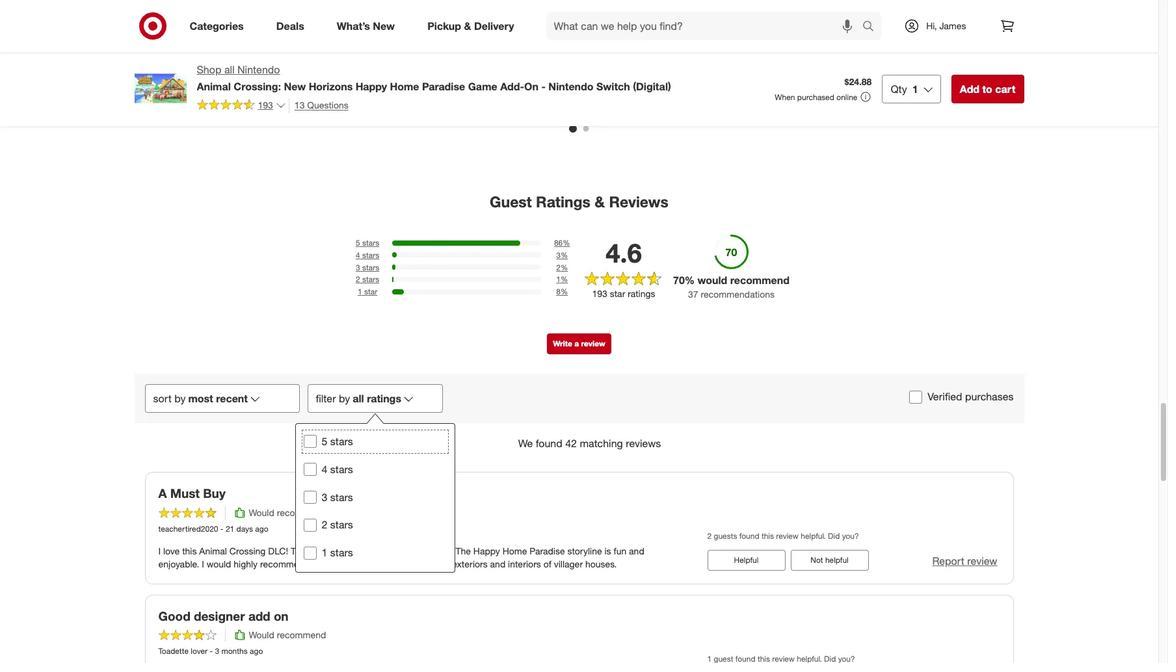 Task type: vqa. For each thing, say whether or not it's contained in the screenshot.


Task type: describe. For each thing, give the bounding box(es) containing it.
- left 21
[[220, 524, 223, 534]]

for inside corsair hs35 stereo wired gaming headset for xbox one/playstation 4/nintendo switch/pc
[[407, 90, 418, 101]]

1 for %
[[556, 275, 561, 285]]

0 horizontal spatial i
[[158, 545, 161, 556]]

1 horizontal spatial 5
[[356, 238, 360, 248]]

reviews
[[609, 193, 669, 211]]

did
[[828, 532, 840, 541]]

villager
[[554, 558, 583, 569]]

0 horizontal spatial 4
[[322, 463, 327, 476]]

swim
[[621, 58, 644, 69]]

would for buy
[[249, 507, 274, 518]]

recommend inside 70 % would recommend 37 recommendations
[[730, 274, 790, 287]]

toadette
[[158, 647, 189, 656]]

0 horizontal spatial 5
[[322, 435, 327, 448]]

categories
[[190, 19, 244, 32]]

filter
[[316, 392, 336, 405]]

& inside $29.99 baby shark: sing & swim party - nintendo switch sponsored
[[613, 58, 619, 69]]

report
[[932, 554, 964, 568]]

review inside button
[[581, 339, 605, 349]]

there
[[291, 545, 314, 556]]

193 star ratings
[[592, 288, 655, 299]]

- up edition
[[345, 81, 348, 92]]

add to cart button
[[951, 75, 1024, 103]]

4/nintendo
[[407, 102, 453, 113]]

fun
[[614, 545, 626, 556]]

by for sort by
[[174, 392, 186, 405]]

$199.99
[[275, 46, 307, 58]]

5 stars checkbox
[[303, 435, 316, 448]]

2 horizontal spatial new
[[373, 19, 395, 32]]

1 vertical spatial i
[[202, 558, 204, 569]]

steelseries arctis nova 7 wireless gaming headset for pc image
[[938, 0, 1045, 39]]

qty 1
[[891, 82, 918, 96]]

search
[[857, 21, 888, 34]]

sort
[[153, 392, 172, 405]]

the
[[456, 545, 471, 556]]

recommendations
[[701, 289, 775, 300]]

must
[[170, 486, 200, 501]]

1 vertical spatial and
[[490, 558, 505, 569]]

4 stars checkbox
[[303, 463, 316, 476]]

animal for crossing
[[199, 545, 227, 556]]

write a review button
[[547, 334, 611, 354]]

Verified purchases checkbox
[[909, 391, 922, 404]]

items
[[388, 545, 411, 556]]

guest
[[490, 193, 532, 211]]

70 % would recommend 37 recommendations
[[673, 274, 790, 300]]

would recommend for good designer add on
[[249, 630, 326, 641]]

online
[[837, 92, 857, 102]]

$199.99 nintendo switch lite - animal crossing: new horizons bundle - isabelle's aloha edition
[[275, 46, 369, 103]]

arctis for $99.99 steelseries arctis 1 wireless gaming headset - black
[[722, 58, 745, 69]]

hs35
[[450, 68, 473, 79]]

1 horizontal spatial and
[[629, 545, 644, 556]]

add-
[[500, 80, 524, 93]]

add
[[248, 608, 270, 623]]

pickup & delivery
[[427, 19, 514, 32]]

1 horizontal spatial 4 stars
[[356, 250, 379, 260]]

months
[[221, 647, 248, 656]]

70
[[673, 274, 685, 287]]

write
[[553, 339, 572, 349]]

teachertired2020 - 21 days ago
[[158, 524, 268, 534]]

shop
[[197, 63, 221, 76]]

8
[[556, 287, 561, 297]]

193 link
[[197, 98, 286, 114]]

toadette lover - 3 months ago
[[158, 647, 263, 656]]

13 questions link
[[289, 98, 348, 113]]

switch inside $29.99 baby shark: sing & swim party - nintendo switch sponsored
[[610, 69, 638, 80]]

on
[[274, 608, 289, 623]]

8 %
[[556, 287, 568, 297]]

new inside shop all nintendo animal crossing: new horizons happy home paradise game add-on - nintendo switch (digital)
[[284, 80, 306, 93]]

3 stars checkbox
[[303, 491, 316, 504]]

i love this animal crossing dlc! there are so many new items to unlock. the happy home paradise storyline is fun and enjoyable. i would highly recommend this to people who like decorating exteriors and interiors of villager houses.
[[158, 545, 644, 569]]

home inside shop all nintendo animal crossing: new horizons happy home paradise game add-on - nintendo switch (digital)
[[390, 80, 419, 93]]

switch/pc
[[455, 102, 498, 113]]

$179.99 for steelseries arctis nova 7 wireless gaming headset for playstation 5
[[805, 46, 838, 58]]

questions
[[307, 99, 348, 110]]

would for add
[[249, 630, 274, 641]]

image of animal crossing: new horizons happy home paradise game add-on - nintendo switch (digital) image
[[134, 62, 186, 114]]

sponsored inside $179.99 steelseries arctis nova 7 wireless gaming headset for playstation 5 sponsored
[[805, 92, 844, 102]]

2 vertical spatial this
[[312, 558, 326, 569]]

1 vertical spatial 5 stars
[[322, 435, 353, 448]]

xbox
[[421, 90, 442, 101]]

who
[[370, 558, 387, 569]]

1 %
[[556, 275, 568, 285]]

steelseries arctis 1 wireless gaming headset - black image
[[673, 0, 779, 39]]

unlock.
[[424, 545, 453, 556]]

2 up 1 %
[[556, 263, 561, 272]]

7 for steelseries arctis nova 7 wireless gaming headset for playstation 5
[[903, 58, 908, 69]]

$179.99 steelseries arctis nova 7 wireless gaming headset for pc sponsored
[[938, 46, 1044, 102]]

happy inside i love this animal crossing dlc! there are so many new items to unlock. the happy home paradise storyline is fun and enjoyable. i would highly recommend this to people who like decorating exteriors and interiors of villager houses.
[[473, 545, 500, 556]]

buy
[[203, 486, 226, 501]]

2 right 2 stars checkbox
[[322, 519, 327, 532]]

delivery
[[474, 19, 514, 32]]

nova for steelseries arctis nova 7 wireless gaming headset for playstation 5
[[880, 58, 901, 69]]

crossing
[[229, 545, 266, 556]]

paradise inside i love this animal crossing dlc! there are so many new items to unlock. the happy home paradise storyline is fun and enjoyable. i would highly recommend this to people who like decorating exteriors and interiors of villager houses.
[[530, 545, 565, 556]]

headset inside $179.99 steelseries arctis nova 7 wireless gaming headset for pc sponsored
[[1009, 69, 1044, 80]]

1 stars checkbox
[[303, 547, 316, 560]]

gaming inside $179.99 steelseries arctis nova 7 wireless gaming headset for pc sponsored
[[975, 69, 1007, 80]]

corsair hs35 stereo wired gaming headset for xbox one/playstation 4/nintendo switch/pc
[[407, 68, 510, 113]]

2 stars checkbox
[[303, 519, 316, 532]]

193 for 193 star ratings
[[592, 288, 607, 299]]

1 horizontal spatial &
[[595, 193, 605, 211]]

crossing: inside shop all nintendo animal crossing: new horizons happy home paradise game add-on - nintendo switch (digital)
[[234, 80, 281, 93]]

black
[[679, 81, 702, 92]]

for for steelseries arctis nova 7 wireless gaming headset for pc
[[938, 81, 949, 92]]

1 star
[[358, 287, 377, 297]]

- inside $99.99 steelseries arctis 1 wireless gaming headset - black
[[673, 81, 676, 92]]

people
[[340, 558, 368, 569]]

not helpful
[[811, 555, 849, 565]]

designer
[[194, 608, 245, 623]]

crossing: inside $199.99 nintendo switch lite - animal crossing: new horizons bundle - isabelle's aloha edition
[[305, 69, 344, 80]]

% for 3
[[561, 250, 568, 260]]

like
[[390, 558, 403, 569]]

a
[[574, 339, 579, 349]]

3 right 3 stars checkbox
[[322, 491, 327, 504]]

paradise inside shop all nintendo animal crossing: new horizons happy home paradise game add-on - nintendo switch (digital)
[[422, 80, 465, 93]]

1 vertical spatial ago
[[250, 647, 263, 656]]

0 horizontal spatial this
[[182, 545, 197, 556]]

review inside button
[[967, 554, 997, 568]]

sponsored inside $179.99 steelseries arctis nova 7 wireless gaming headset for pc sponsored
[[938, 92, 977, 102]]

deals
[[276, 19, 304, 32]]

helpful.
[[801, 532, 826, 541]]

star for 193
[[610, 288, 625, 299]]

decorating
[[406, 558, 450, 569]]

% for 8
[[561, 287, 568, 297]]

a
[[158, 486, 167, 501]]

helpful
[[825, 555, 849, 565]]

0 vertical spatial ratings
[[628, 288, 655, 299]]

qty
[[891, 82, 907, 96]]

horizons inside shop all nintendo animal crossing: new horizons happy home paradise game add-on - nintendo switch (digital)
[[309, 80, 353, 93]]

13 questions
[[295, 99, 348, 110]]

headset inside $179.99 steelseries arctis nova 7 wireless gaming headset for playstation 5 sponsored
[[877, 69, 911, 80]]

sponsored inside $29.99 baby shark: sing & swim party - nintendo switch sponsored
[[540, 81, 579, 90]]

all inside shop all nintendo animal crossing: new horizons happy home paradise game add-on - nintendo switch (digital)
[[224, 63, 234, 76]]

playstation
[[819, 81, 865, 92]]

one/playstation
[[444, 90, 510, 101]]

arctis for $179.99 steelseries arctis nova 7 wireless gaming headset for pc sponsored
[[987, 58, 1010, 69]]

verified
[[928, 391, 962, 404]]

game
[[468, 80, 497, 93]]

sponsored down $44.99 sale in the top of the page
[[142, 90, 181, 100]]

exteriors
[[452, 558, 488, 569]]

add to cart
[[960, 82, 1016, 96]]

report review button
[[932, 554, 997, 569]]

86
[[554, 238, 563, 248]]

1 vertical spatial 2 stars
[[322, 519, 353, 532]]

1 horizontal spatial all
[[353, 392, 364, 405]]

filter by all ratings
[[316, 392, 401, 405]]

$24.88
[[845, 76, 872, 87]]

add
[[960, 82, 979, 96]]

pc
[[952, 81, 964, 92]]

good
[[158, 608, 190, 623]]



Task type: locate. For each thing, give the bounding box(es) containing it.
headset up when
[[744, 69, 778, 80]]

new up 13
[[284, 80, 306, 93]]

and left interiors
[[490, 558, 505, 569]]

i left love
[[158, 545, 161, 556]]

1 vertical spatial would recommend
[[249, 630, 326, 641]]

2 nova from the left
[[1013, 58, 1033, 69]]

%
[[563, 238, 570, 248], [561, 250, 568, 260], [561, 263, 568, 272], [685, 274, 695, 287], [561, 275, 568, 285], [561, 287, 568, 297]]

sponsored down "party"
[[540, 81, 579, 90]]

ratings right filter
[[367, 392, 401, 405]]

categories link
[[179, 12, 260, 40]]

1 would recommend from the top
[[249, 507, 326, 518]]

0 vertical spatial 193
[[258, 100, 273, 111]]

0 vertical spatial 4
[[356, 250, 360, 260]]

% up 37
[[685, 274, 695, 287]]

1 horizontal spatial review
[[776, 532, 799, 541]]

86 %
[[554, 238, 570, 248]]

nova
[[880, 58, 901, 69], [1013, 58, 1033, 69]]

days
[[236, 524, 253, 534]]

0 vertical spatial &
[[464, 19, 471, 32]]

wired
[[407, 79, 431, 90]]

% up 8 %
[[561, 275, 568, 285]]

1 vertical spatial &
[[613, 58, 619, 69]]

7 for steelseries arctis nova 7 wireless gaming headset for pc
[[1036, 58, 1041, 69]]

of
[[543, 558, 551, 569]]

1 horizontal spatial for
[[805, 81, 816, 92]]

1 vertical spatial review
[[776, 532, 799, 541]]

would recommend up 2 stars checkbox
[[249, 507, 326, 518]]

3 down 86
[[556, 250, 561, 260]]

what's
[[337, 19, 370, 32]]

headset down stereo
[[468, 79, 502, 90]]

0 vertical spatial all
[[224, 63, 234, 76]]

0 vertical spatial to
[[982, 82, 992, 96]]

steelseries inside $179.99 steelseries arctis nova 7 wireless gaming headset for pc sponsored
[[938, 58, 984, 69]]

recommend up recommendations
[[730, 274, 790, 287]]

1 vertical spatial 4
[[322, 463, 327, 476]]

animal for crossing:
[[197, 80, 231, 93]]

steelseries arctis nova 7 wireless gaming headset for playstation 5 image
[[805, 0, 912, 39]]

this up helpful button
[[761, 532, 774, 541]]

% inside 70 % would recommend 37 recommendations
[[685, 274, 695, 287]]

ago
[[255, 524, 268, 534], [250, 647, 263, 656]]

% for 86
[[563, 238, 570, 248]]

headset up cart
[[1009, 69, 1044, 80]]

2 vertical spatial review
[[967, 554, 997, 568]]

0 horizontal spatial 5 stars
[[322, 435, 353, 448]]

1 steelseries from the left
[[673, 58, 719, 69]]

3 stars up 1 star
[[356, 263, 379, 272]]

wireless up playstation
[[805, 69, 840, 80]]

1 vertical spatial to
[[413, 545, 421, 556]]

home up interiors
[[502, 545, 527, 556]]

nintendo switch lite - animal crossing: new horizons bundle - isabelle's aloha edition image
[[275, 0, 381, 39]]

- inside shop all nintendo animal crossing: new horizons happy home paradise game add-on - nintendo switch (digital)
[[541, 80, 546, 93]]

most
[[188, 392, 213, 405]]

% up 2 %
[[561, 250, 568, 260]]

2 horizontal spatial review
[[967, 554, 997, 568]]

arctis for $179.99 steelseries arctis nova 7 wireless gaming headset for playstation 5 sponsored
[[854, 58, 877, 69]]

steelseries for $179.99 steelseries arctis nova 7 wireless gaming headset for pc sponsored
[[938, 58, 984, 69]]

1 stars
[[322, 546, 353, 559]]

2 vertical spatial &
[[595, 193, 605, 211]]

1 nova from the left
[[880, 58, 901, 69]]

2 horizontal spatial to
[[982, 82, 992, 96]]

wireless inside $179.99 steelseries arctis nova 7 wireless gaming headset for playstation 5 sponsored
[[805, 69, 840, 80]]

What can we help you find? suggestions appear below search field
[[546, 12, 866, 40]]

0 vertical spatial would
[[698, 274, 727, 287]]

0 horizontal spatial to
[[329, 558, 337, 569]]

happy up exteriors
[[473, 545, 500, 556]]

ratings down 4.6
[[628, 288, 655, 299]]

purchases
[[965, 391, 1014, 404]]

nintendo inside $199.99 nintendo switch lite - animal crossing: new horizons bundle - isabelle's aloha edition
[[275, 58, 312, 69]]

1 arctis from the left
[[722, 58, 745, 69]]

0 horizontal spatial 4 stars
[[322, 463, 353, 476]]

5 inside $179.99 steelseries arctis nova 7 wireless gaming headset for playstation 5 sponsored
[[867, 81, 872, 92]]

5 stars
[[356, 238, 379, 248], [322, 435, 353, 448]]

0 vertical spatial and
[[629, 545, 644, 556]]

1 horizontal spatial new
[[346, 69, 365, 80]]

arctis up $24.88
[[854, 58, 877, 69]]

new down lite
[[346, 69, 365, 80]]

0 vertical spatial 3 stars
[[356, 263, 379, 272]]

2 stars
[[356, 275, 379, 285], [322, 519, 353, 532]]

enjoyable.
[[158, 558, 199, 569]]

1 for star
[[358, 287, 362, 297]]

animal down shop
[[197, 80, 231, 93]]

would inside i love this animal crossing dlc! there are so many new items to unlock. the happy home paradise storyline is fun and enjoyable. i would highly recommend this to people who like decorating exteriors and interiors of villager houses.
[[207, 558, 231, 569]]

would up days
[[249, 507, 274, 518]]

0 vertical spatial 2 stars
[[356, 275, 379, 285]]

2 would recommend from the top
[[249, 630, 326, 641]]

review right a
[[581, 339, 605, 349]]

0 horizontal spatial 3 stars
[[322, 491, 353, 504]]

- right "party"
[[564, 69, 568, 80]]

1 vertical spatial would
[[207, 558, 231, 569]]

1 vertical spatial ratings
[[367, 392, 401, 405]]

when purchased online
[[775, 92, 857, 102]]

pickup & delivery link
[[416, 12, 530, 40]]

aloha
[[315, 92, 338, 103]]

0 horizontal spatial 193
[[258, 100, 273, 111]]

gaming inside $179.99 steelseries arctis nova 7 wireless gaming headset for playstation 5 sponsored
[[842, 69, 874, 80]]

to down so
[[329, 558, 337, 569]]

0 horizontal spatial found
[[536, 437, 562, 450]]

this down are
[[312, 558, 326, 569]]

7 inside $179.99 steelseries arctis nova 7 wireless gaming headset for playstation 5 sponsored
[[903, 58, 908, 69]]

animal inside $199.99 nintendo switch lite - animal crossing: new horizons bundle - isabelle's aloha edition
[[275, 69, 302, 80]]

1 $179.99 from the left
[[805, 46, 838, 58]]

arctis down steelseries arctis 1 wireless gaming headset - black "image"
[[722, 58, 745, 69]]

baby shark: sing & swim party - nintendo switch image
[[540, 0, 647, 39]]

2 stars up so
[[322, 519, 353, 532]]

arctis inside $179.99 steelseries arctis nova 7 wireless gaming headset for playstation 5 sponsored
[[854, 58, 877, 69]]

what's new
[[337, 19, 395, 32]]

$179.99 inside $179.99 steelseries arctis nova 7 wireless gaming headset for playstation 5 sponsored
[[805, 46, 838, 58]]

this up enjoyable.
[[182, 545, 197, 556]]

5 stars up 1 star
[[356, 238, 379, 248]]

interiors
[[508, 558, 541, 569]]

wireless
[[673, 69, 707, 80], [805, 69, 840, 80], [938, 69, 972, 80]]

steelseries for $179.99 steelseries arctis nova 7 wireless gaming headset for playstation 5 sponsored
[[805, 58, 852, 69]]

edition
[[341, 92, 369, 103]]

1 horizontal spatial ratings
[[628, 288, 655, 299]]

to inside add to cart button
[[982, 82, 992, 96]]

horizons inside $199.99 nintendo switch lite - animal crossing: new horizons bundle - isabelle's aloha edition
[[275, 81, 311, 92]]

is
[[604, 545, 611, 556]]

sponsored up the 4/nintendo
[[407, 90, 446, 100]]

1 vertical spatial 4 stars
[[322, 463, 353, 476]]

many
[[344, 545, 366, 556]]

review right report
[[967, 554, 997, 568]]

$179.99 inside $179.99 steelseries arctis nova 7 wireless gaming headset for pc sponsored
[[938, 46, 970, 58]]

recommend down on
[[277, 630, 326, 641]]

paradise down corsair
[[422, 80, 465, 93]]

2 vertical spatial to
[[329, 558, 337, 569]]

1 horizontal spatial paradise
[[530, 545, 565, 556]]

ago right days
[[255, 524, 268, 534]]

isabelle's
[[275, 92, 313, 103]]

found left 42
[[536, 437, 562, 450]]

0 horizontal spatial wireless
[[673, 69, 707, 80]]

deals link
[[265, 12, 320, 40]]

7 inside $179.99 steelseries arctis nova 7 wireless gaming headset for pc sponsored
[[1036, 58, 1041, 69]]

0 vertical spatial would
[[249, 507, 274, 518]]

3 steelseries from the left
[[938, 58, 984, 69]]

switch inside shop all nintendo animal crossing: new horizons happy home paradise game add-on - nintendo switch (digital)
[[596, 80, 630, 93]]

paradise
[[422, 80, 465, 93], [530, 545, 565, 556]]

to right add on the right top of the page
[[982, 82, 992, 96]]

nova up cart
[[1013, 58, 1033, 69]]

2 vertical spatial 5
[[322, 435, 327, 448]]

houses.
[[585, 558, 617, 569]]

0 vertical spatial found
[[536, 437, 562, 450]]

steelseries inside $179.99 steelseries arctis nova 7 wireless gaming headset for playstation 5 sponsored
[[805, 58, 852, 69]]

for down wired
[[407, 90, 418, 101]]

0 horizontal spatial nova
[[880, 58, 901, 69]]

$179.99 up playstation
[[805, 46, 838, 58]]

% down 1 %
[[561, 287, 568, 297]]

0 vertical spatial happy
[[356, 80, 387, 93]]

and
[[629, 545, 644, 556], [490, 558, 505, 569]]

1 horizontal spatial nova
[[1013, 58, 1033, 69]]

4 up 1 star
[[356, 250, 360, 260]]

& right pickup
[[464, 19, 471, 32]]

gaming up playstation
[[842, 69, 874, 80]]

$44.99
[[142, 46, 169, 58]]

steelseries up pc
[[938, 58, 984, 69]]

nova inside $179.99 steelseries arctis nova 7 wireless gaming headset for pc sponsored
[[1013, 58, 1033, 69]]

193
[[258, 100, 273, 111], [592, 288, 607, 299]]

2 horizontal spatial arctis
[[987, 58, 1010, 69]]

switch inside $199.99 nintendo switch lite - animal crossing: new horizons bundle - isabelle's aloha edition
[[315, 58, 342, 69]]

7 up qty 1
[[903, 58, 908, 69]]

& inside pickup & delivery link
[[464, 19, 471, 32]]

for up purchased
[[805, 81, 816, 92]]

2 horizontal spatial for
[[938, 81, 949, 92]]

james
[[939, 20, 966, 31]]

1 horizontal spatial i
[[202, 558, 204, 569]]

1 horizontal spatial 2 stars
[[356, 275, 379, 285]]

2 horizontal spatial 5
[[867, 81, 872, 92]]

$179.99 steelseries arctis nova 7 wireless gaming headset for playstation 5 sponsored
[[805, 46, 911, 102]]

2 by from the left
[[339, 392, 350, 405]]

0 horizontal spatial $179.99
[[805, 46, 838, 58]]

2 guests found this review helpful. did you?
[[707, 532, 859, 541]]

sing
[[592, 58, 610, 69]]

3 up 1 star
[[356, 263, 360, 272]]

steelseries inside $99.99 steelseries arctis 1 wireless gaming headset - black
[[673, 58, 719, 69]]

1 vertical spatial all
[[353, 392, 364, 405]]

% for 1
[[561, 275, 568, 285]]

1 vertical spatial 5
[[356, 238, 360, 248]]

wireless for steelseries arctis nova 7 wireless gaming headset for playstation 5
[[805, 69, 840, 80]]

1 horizontal spatial wireless
[[805, 69, 840, 80]]

gaming inside corsair hs35 stereo wired gaming headset for xbox one/playstation 4/nintendo switch/pc
[[434, 79, 466, 90]]

star for 1
[[364, 287, 377, 297]]

- right lover
[[210, 647, 213, 656]]

paradise up of
[[530, 545, 565, 556]]

crossing: up 193 link
[[234, 80, 281, 93]]

all right filter
[[353, 392, 364, 405]]

gaming down "what can we help you find? suggestions appear below" search field
[[710, 69, 742, 80]]

5 right 5 stars option
[[322, 435, 327, 448]]

headset inside corsair hs35 stereo wired gaming headset for xbox one/playstation 4/nintendo switch/pc
[[468, 79, 502, 90]]

a must buy
[[158, 486, 226, 501]]

$29.99
[[540, 46, 567, 58]]

home inside i love this animal crossing dlc! there are so many new items to unlock. the happy home paradise storyline is fun and enjoyable. i would highly recommend this to people who like decorating exteriors and interiors of villager houses.
[[502, 545, 527, 556]]

sponsored
[[540, 81, 579, 90], [142, 90, 181, 100], [407, 90, 446, 100], [275, 92, 313, 102], [805, 92, 844, 102], [938, 92, 977, 102]]

3
[[556, 250, 561, 260], [356, 263, 360, 272], [322, 491, 327, 504], [215, 647, 219, 656]]

found up helpful
[[739, 532, 759, 541]]

recommend
[[730, 274, 790, 287], [277, 507, 326, 518], [260, 558, 309, 569], [277, 630, 326, 641]]

- right lite
[[362, 58, 366, 69]]

for inside $179.99 steelseries arctis nova 7 wireless gaming headset for playstation 5 sponsored
[[805, 81, 816, 92]]

1 vertical spatial this
[[182, 545, 197, 556]]

% for 2
[[561, 263, 568, 272]]

2 left guests
[[707, 532, 712, 541]]

would recommend
[[249, 507, 326, 518], [249, 630, 326, 641]]

1 for stars
[[322, 546, 327, 559]]

0 vertical spatial would recommend
[[249, 507, 326, 518]]

2 horizontal spatial steelseries
[[938, 58, 984, 69]]

animal
[[275, 69, 302, 80], [197, 80, 231, 93], [199, 545, 227, 556]]

would recommend down on
[[249, 630, 326, 641]]

horizons up isabelle's
[[275, 81, 311, 92]]

0 horizontal spatial 2 stars
[[322, 519, 353, 532]]

corsair hs55 surround wired gaming headset for xbox series x|s/playstation 4/5/nintendo switch/pc - white image
[[142, 0, 249, 39]]

would down add
[[249, 630, 274, 641]]

horizons up questions
[[309, 80, 353, 93]]

0 vertical spatial 5 stars
[[356, 238, 379, 248]]

5 up 1 star
[[356, 238, 360, 248]]

0 horizontal spatial and
[[490, 558, 505, 569]]

1 horizontal spatial to
[[413, 545, 421, 556]]

193 right 8 %
[[592, 288, 607, 299]]

1 by from the left
[[174, 392, 186, 405]]

headset inside $99.99 steelseries arctis 1 wireless gaming headset - black
[[744, 69, 778, 80]]

0 horizontal spatial by
[[174, 392, 186, 405]]

headset up qty
[[877, 69, 911, 80]]

report review
[[932, 554, 997, 568]]

2 steelseries from the left
[[805, 58, 852, 69]]

nova for steelseries arctis nova 7 wireless gaming headset for pc
[[1013, 58, 1033, 69]]

switch up bundle
[[315, 58, 342, 69]]

4 right 4 stars option
[[322, 463, 327, 476]]

gaming inside $99.99 steelseries arctis 1 wireless gaming headset - black
[[710, 69, 742, 80]]

stereo
[[475, 68, 502, 79]]

nintendo inside $29.99 baby shark: sing & swim party - nintendo switch sponsored
[[570, 69, 608, 80]]

2 7 from the left
[[1036, 58, 1041, 69]]

matching
[[580, 437, 623, 450]]

storyline
[[567, 545, 602, 556]]

0 horizontal spatial &
[[464, 19, 471, 32]]

1 inside $99.99 steelseries arctis 1 wireless gaming headset - black
[[747, 58, 752, 69]]

not
[[811, 555, 823, 565]]

on
[[524, 80, 538, 93]]

gaming up add to cart
[[975, 69, 1007, 80]]

reviews
[[626, 437, 661, 450]]

corsair hs35 stereo wired gaming headset for xbox one/playstation 4/nintendo switch/pc image
[[407, 0, 514, 39]]

2 wireless from the left
[[805, 69, 840, 80]]

0 vertical spatial 5
[[867, 81, 872, 92]]

1 horizontal spatial by
[[339, 392, 350, 405]]

$44.99 sale
[[142, 46, 196, 68]]

1 would from the top
[[249, 507, 274, 518]]

13
[[295, 99, 305, 110]]

not helpful button
[[791, 550, 869, 571]]

2 arctis from the left
[[854, 58, 877, 69]]

0 horizontal spatial star
[[364, 287, 377, 297]]

recommend up 2 stars checkbox
[[277, 507, 326, 518]]

by for filter by
[[339, 392, 350, 405]]

to up decorating at the bottom of page
[[413, 545, 421, 556]]

happy down lite
[[356, 80, 387, 93]]

for inside $179.99 steelseries arctis nova 7 wireless gaming headset for pc sponsored
[[938, 81, 949, 92]]

wireless inside $179.99 steelseries arctis nova 7 wireless gaming headset for pc sponsored
[[938, 69, 972, 80]]

7 down steelseries arctis nova 7 wireless gaming headset for pc image
[[1036, 58, 1041, 69]]

would left the highly
[[207, 558, 231, 569]]

- inside $29.99 baby shark: sing & swim party - nintendo switch sponsored
[[564, 69, 568, 80]]

sponsored down pc
[[938, 92, 977, 102]]

4 stars up 1 star
[[356, 250, 379, 260]]

2 %
[[556, 263, 568, 272]]

nova up qty
[[880, 58, 901, 69]]

$179.99 down james at the right top
[[938, 46, 970, 58]]

0 vertical spatial ago
[[255, 524, 268, 534]]

0 horizontal spatial would
[[207, 558, 231, 569]]

$179.99 for steelseries arctis nova 7 wireless gaming headset for pc
[[938, 46, 970, 58]]

5
[[867, 81, 872, 92], [356, 238, 360, 248], [322, 435, 327, 448]]

write a review
[[553, 339, 605, 349]]

wireless inside $99.99 steelseries arctis 1 wireless gaming headset - black
[[673, 69, 707, 80]]

sponsored left aloha
[[275, 92, 313, 102]]

0 horizontal spatial for
[[407, 90, 418, 101]]

1 7 from the left
[[903, 58, 908, 69]]

arctis inside $99.99 steelseries arctis 1 wireless gaming headset - black
[[722, 58, 745, 69]]

steelseries down $99.99 on the top right of page
[[673, 58, 719, 69]]

0 vertical spatial review
[[581, 339, 605, 349]]

3 arctis from the left
[[987, 58, 1010, 69]]

gaming down hs35
[[434, 79, 466, 90]]

animal down $199.99
[[275, 69, 302, 80]]

lover
[[191, 647, 208, 656]]

by right 'sort' on the left bottom of page
[[174, 392, 186, 405]]

2 would from the top
[[249, 630, 274, 641]]

new inside $199.99 nintendo switch lite - animal crossing: new horizons bundle - isabelle's aloha edition
[[346, 69, 365, 80]]

wireless for steelseries arctis nova 7 wireless gaming headset for pc
[[938, 69, 972, 80]]

2 horizontal spatial &
[[613, 58, 619, 69]]

3 left the 'months' in the left bottom of the page
[[215, 647, 219, 656]]

2 horizontal spatial wireless
[[938, 69, 972, 80]]

0 vertical spatial this
[[761, 532, 774, 541]]

animal inside shop all nintendo animal crossing: new horizons happy home paradise game add-on - nintendo switch (digital)
[[197, 80, 231, 93]]

recommend inside i love this animal crossing dlc! there are so many new items to unlock. the happy home paradise storyline is fun and enjoyable. i would highly recommend this to people who like decorating exteriors and interiors of villager houses.
[[260, 558, 309, 569]]

1 vertical spatial home
[[502, 545, 527, 556]]

1 horizontal spatial steelseries
[[805, 58, 852, 69]]

1 horizontal spatial 193
[[592, 288, 607, 299]]

arctis inside $179.99 steelseries arctis nova 7 wireless gaming headset for pc sponsored
[[987, 58, 1010, 69]]

1 horizontal spatial 4
[[356, 250, 360, 260]]

0 horizontal spatial paradise
[[422, 80, 465, 93]]

steelseries up playstation
[[805, 58, 852, 69]]

would inside 70 % would recommend 37 recommendations
[[698, 274, 727, 287]]

crossing:
[[305, 69, 344, 80], [234, 80, 281, 93]]

when
[[775, 92, 795, 102]]

horizons
[[309, 80, 353, 93], [275, 81, 311, 92]]

steelseries for $99.99 steelseries arctis 1 wireless gaming headset - black
[[673, 58, 719, 69]]

% for 70
[[685, 274, 695, 287]]

for for steelseries arctis nova 7 wireless gaming headset for playstation 5
[[805, 81, 816, 92]]

new right what's
[[373, 19, 395, 32]]

love
[[163, 545, 180, 556]]

ratings
[[536, 193, 590, 211]]

3 wireless from the left
[[938, 69, 972, 80]]

2
[[556, 263, 561, 272], [356, 275, 360, 285], [322, 519, 327, 532], [707, 532, 712, 541]]

we found 42 matching reviews
[[518, 437, 661, 450]]

2 up 1 star
[[356, 275, 360, 285]]

nova inside $179.99 steelseries arctis nova 7 wireless gaming headset for playstation 5 sponsored
[[880, 58, 901, 69]]

1 horizontal spatial star
[[610, 288, 625, 299]]

1 horizontal spatial 5 stars
[[356, 238, 379, 248]]

& right ratings
[[595, 193, 605, 211]]

1 vertical spatial 3 stars
[[322, 491, 353, 504]]

1
[[747, 58, 752, 69], [912, 82, 918, 96], [556, 275, 561, 285], [358, 287, 362, 297], [322, 546, 327, 559]]

0 horizontal spatial review
[[581, 339, 605, 349]]

animal inside i love this animal crossing dlc! there are so many new items to unlock. the happy home paradise storyline is fun and enjoyable. i would highly recommend this to people who like decorating exteriors and interiors of villager houses.
[[199, 545, 227, 556]]

corsair
[[407, 68, 448, 79]]

are
[[317, 545, 329, 556]]

193 for 193
[[258, 100, 273, 111]]

1 horizontal spatial 7
[[1036, 58, 1041, 69]]

guest ratings & reviews
[[490, 193, 669, 211]]

dlc!
[[268, 545, 288, 556]]

ago right the 'months' in the left bottom of the page
[[250, 647, 263, 656]]

switch down swim
[[610, 69, 638, 80]]

2 $179.99 from the left
[[938, 46, 970, 58]]

4 stars right 4 stars option
[[322, 463, 353, 476]]

1 vertical spatial 193
[[592, 288, 607, 299]]

happy inside shop all nintendo animal crossing: new horizons happy home paradise game add-on - nintendo switch (digital)
[[356, 80, 387, 93]]

nintendo
[[275, 58, 312, 69], [237, 63, 280, 76], [570, 69, 608, 80], [548, 80, 593, 93]]

0 horizontal spatial arctis
[[722, 58, 745, 69]]

2 horizontal spatial this
[[761, 532, 774, 541]]

1 horizontal spatial 3 stars
[[356, 263, 379, 272]]

42
[[565, 437, 577, 450]]

& right the sing
[[613, 58, 619, 69]]

0 horizontal spatial crossing:
[[234, 80, 281, 93]]

crossing: up bundle
[[305, 69, 344, 80]]

0 horizontal spatial all
[[224, 63, 234, 76]]

1 vertical spatial paradise
[[530, 545, 565, 556]]

4 stars
[[356, 250, 379, 260], [322, 463, 353, 476]]

1 wireless from the left
[[673, 69, 707, 80]]

arctis up cart
[[987, 58, 1010, 69]]

0 horizontal spatial happy
[[356, 80, 387, 93]]

would recommend for a must buy
[[249, 507, 326, 518]]

1 horizontal spatial found
[[739, 532, 759, 541]]

0 horizontal spatial ratings
[[367, 392, 401, 405]]

(digital)
[[633, 80, 671, 93]]

&
[[464, 19, 471, 32], [613, 58, 619, 69], [595, 193, 605, 211]]



